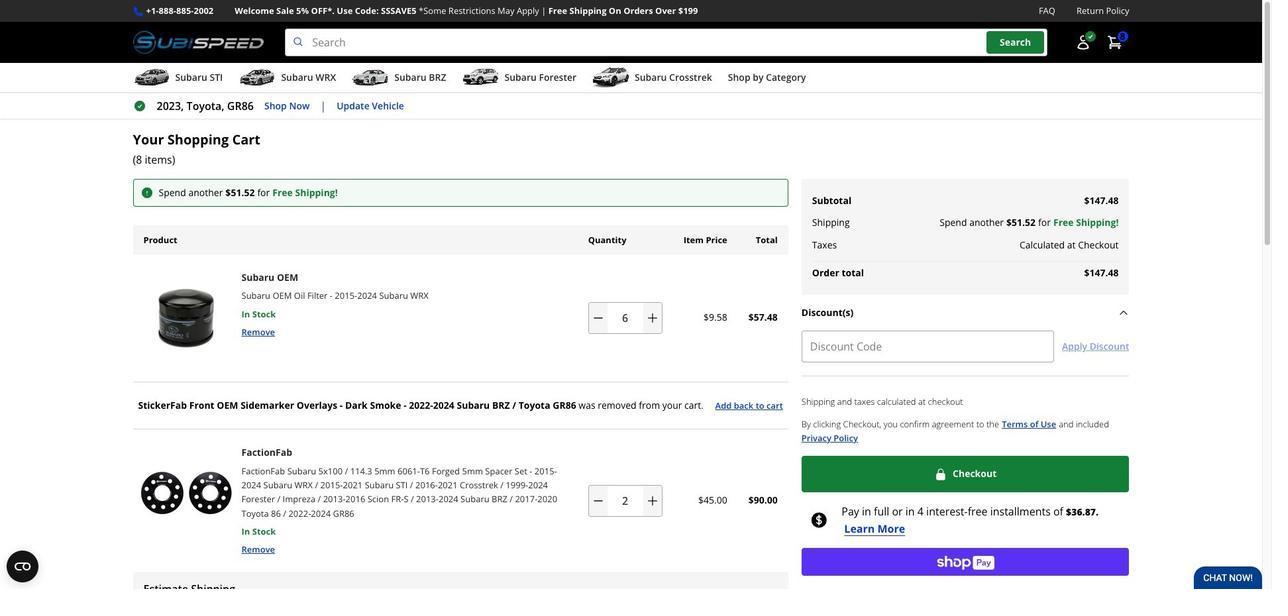 Task type: vqa. For each thing, say whether or not it's contained in the screenshot.
the middle not
no



Task type: describe. For each thing, give the bounding box(es) containing it.
a subaru forester thumbnail image image
[[462, 68, 499, 88]]

Discount Code field
[[802, 331, 1055, 363]]

ffa1.10215.2 factionfab subaru 5x100 / 114.3 5mm 6061-t6 forged 5mm spacer set - 2015+ wrx / sti / 2013+ ft86 / 2014+ forester, image
[[138, 446, 234, 541]]

search input field
[[285, 29, 1048, 56]]

decrement image
[[592, 311, 605, 325]]



Task type: locate. For each thing, give the bounding box(es) containing it.
increment image for decrement icon
[[646, 311, 659, 325]]

2 increment image from the top
[[646, 494, 659, 507]]

decrement image
[[592, 494, 605, 507]]

open widget image
[[7, 551, 38, 583]]

a subaru brz thumbnail image image
[[352, 68, 389, 88]]

None number field
[[588, 302, 663, 334], [588, 485, 663, 517], [588, 302, 663, 334], [588, 485, 663, 517]]

increment image right decrement image
[[646, 494, 659, 507]]

increment image right decrement icon
[[646, 311, 659, 325]]

subispeed logo image
[[133, 29, 264, 56]]

a subaru wrx thumbnail image image
[[239, 68, 276, 88]]

buy with shop pay image
[[937, 554, 995, 570]]

a subaru sti thumbnail image image
[[133, 68, 170, 88]]

0 vertical spatial increment image
[[646, 311, 659, 325]]

a subaru crosstrek thumbnail image image
[[593, 68, 630, 88]]

1 vertical spatial increment image
[[646, 494, 659, 507]]

sub15208aa170 oem subaru oil filter - 2015-2020 wrx, image
[[138, 270, 234, 366]]

account image
[[1075, 35, 1091, 50]]

1 increment image from the top
[[646, 311, 659, 325]]

increment image for decrement image
[[646, 494, 659, 507]]

increment image
[[646, 311, 659, 325], [646, 494, 659, 507]]



